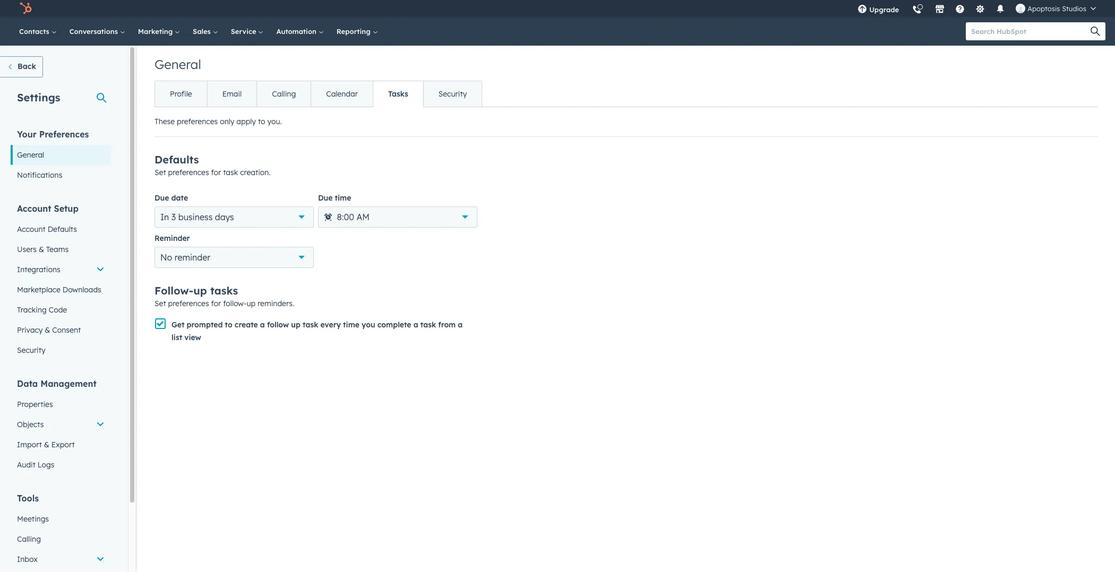 Task type: locate. For each thing, give the bounding box(es) containing it.
0 horizontal spatial task
[[223, 168, 238, 177]]

0 horizontal spatial to
[[225, 320, 233, 330]]

0 horizontal spatial security
[[17, 346, 45, 355]]

these preferences only apply to you.
[[155, 117, 282, 126]]

every
[[321, 320, 341, 330]]

time
[[335, 193, 351, 203], [343, 320, 360, 330]]

due
[[155, 193, 169, 203], [318, 193, 333, 203]]

from
[[438, 320, 456, 330]]

2 set from the top
[[155, 299, 166, 309]]

privacy & consent link
[[11, 320, 111, 340]]

0 vertical spatial to
[[258, 117, 265, 126]]

0 vertical spatial security
[[439, 89, 467, 99]]

& inside import & export link
[[44, 440, 49, 450]]

settings link
[[970, 0, 992, 17]]

logs
[[38, 461, 54, 470]]

sales link
[[186, 17, 225, 46]]

data management
[[17, 379, 97, 389]]

creation.
[[240, 168, 271, 177]]

preferences left only
[[177, 117, 218, 126]]

settings
[[17, 91, 60, 104]]

to inside get prompted to create a follow up task every time you complete a task from a list view
[[225, 320, 233, 330]]

0 horizontal spatial calling
[[17, 535, 41, 544]]

calling up the inbox
[[17, 535, 41, 544]]

calling for bottommost calling link
[[17, 535, 41, 544]]

for down tasks
[[211, 299, 221, 309]]

task left creation.
[[223, 168, 238, 177]]

preferences up date
[[168, 168, 209, 177]]

2 vertical spatial preferences
[[168, 299, 209, 309]]

1 vertical spatial defaults
[[48, 225, 77, 234]]

import & export link
[[11, 435, 111, 455]]

settings image
[[976, 5, 985, 14]]

2 due from the left
[[318, 193, 333, 203]]

calling icon image
[[913, 5, 922, 15]]

defaults up date
[[155, 153, 199, 166]]

2 account from the top
[[17, 225, 46, 234]]

set
[[155, 168, 166, 177], [155, 299, 166, 309]]

2 a from the left
[[414, 320, 418, 330]]

& right privacy
[[45, 326, 50, 335]]

am
[[357, 212, 370, 223]]

notifications link
[[11, 165, 111, 185]]

0 vertical spatial preferences
[[177, 117, 218, 126]]

0 vertical spatial calling
[[272, 89, 296, 99]]

back link
[[0, 56, 43, 78]]

0 vertical spatial general
[[155, 56, 201, 72]]

tracking code link
[[11, 300, 111, 320]]

1 vertical spatial set
[[155, 299, 166, 309]]

time up the 8:00
[[335, 193, 351, 203]]

general
[[155, 56, 201, 72], [17, 150, 44, 160]]

0 horizontal spatial due
[[155, 193, 169, 203]]

& left export
[[44, 440, 49, 450]]

marketplace downloads
[[17, 285, 101, 295]]

time inside get prompted to create a follow up task every time you complete a task from a list view
[[343, 320, 360, 330]]

these
[[155, 117, 175, 126]]

0 horizontal spatial security link
[[11, 340, 111, 361]]

& right the 'users'
[[39, 245, 44, 254]]

2 vertical spatial up
[[291, 320, 301, 330]]

2 horizontal spatial task
[[421, 320, 436, 330]]

& for consent
[[45, 326, 50, 335]]

navigation
[[155, 81, 482, 107]]

0 vertical spatial security link
[[423, 81, 482, 107]]

data management element
[[11, 378, 111, 475]]

calling inside navigation
[[272, 89, 296, 99]]

calendar link
[[311, 81, 373, 107]]

3
[[171, 212, 176, 223]]

task left from on the bottom
[[421, 320, 436, 330]]

in 3 business days button
[[155, 207, 314, 228]]

1 vertical spatial to
[[225, 320, 233, 330]]

0 vertical spatial set
[[155, 168, 166, 177]]

1 vertical spatial up
[[247, 299, 256, 309]]

account up the 'users'
[[17, 225, 46, 234]]

1 horizontal spatial calling
[[272, 89, 296, 99]]

no reminder
[[160, 252, 210, 263]]

0 horizontal spatial defaults
[[48, 225, 77, 234]]

reporting
[[337, 27, 373, 36]]

1 vertical spatial time
[[343, 320, 360, 330]]

general down your
[[17, 150, 44, 160]]

objects
[[17, 420, 44, 430]]

2 for from the top
[[211, 299, 221, 309]]

1 due from the left
[[155, 193, 169, 203]]

Search HubSpot search field
[[966, 22, 1096, 40]]

1 vertical spatial account
[[17, 225, 46, 234]]

calling link down meetings
[[11, 530, 111, 550]]

1 vertical spatial calling
[[17, 535, 41, 544]]

calling up you. on the left of page
[[272, 89, 296, 99]]

0 vertical spatial account
[[17, 203, 51, 214]]

get
[[172, 320, 185, 330]]

account defaults
[[17, 225, 77, 234]]

for left creation.
[[211, 168, 221, 177]]

time left you
[[343, 320, 360, 330]]

1 horizontal spatial security
[[439, 89, 467, 99]]

1 horizontal spatial to
[[258, 117, 265, 126]]

account defaults link
[[11, 219, 111, 240]]

set up due date
[[155, 168, 166, 177]]

set down follow-
[[155, 299, 166, 309]]

downloads
[[63, 285, 101, 295]]

calling link
[[257, 81, 311, 107], [11, 530, 111, 550]]

tasks link
[[373, 81, 423, 107]]

calling
[[272, 89, 296, 99], [17, 535, 41, 544]]

1 vertical spatial for
[[211, 299, 221, 309]]

up up 'create'
[[247, 299, 256, 309]]

in 3 business days
[[160, 212, 234, 223]]

task left every
[[303, 320, 318, 330]]

contacts
[[19, 27, 51, 36]]

to left you. on the left of page
[[258, 117, 265, 126]]

tasks
[[388, 89, 408, 99]]

0 horizontal spatial general
[[17, 150, 44, 160]]

up right follow
[[291, 320, 301, 330]]

import
[[17, 440, 42, 450]]

apoptosis studios button
[[1010, 0, 1103, 17]]

0 vertical spatial for
[[211, 168, 221, 177]]

& inside privacy & consent link
[[45, 326, 50, 335]]

a right from on the bottom
[[458, 320, 463, 330]]

to left 'create'
[[225, 320, 233, 330]]

marketing link
[[132, 17, 186, 46]]

&
[[39, 245, 44, 254], [45, 326, 50, 335], [44, 440, 49, 450]]

hubspot link
[[13, 2, 40, 15]]

tracking code
[[17, 305, 67, 315]]

marketplaces button
[[929, 0, 951, 17]]

1 horizontal spatial defaults
[[155, 153, 199, 166]]

integrations
[[17, 265, 60, 275]]

1 account from the top
[[17, 203, 51, 214]]

conversations link
[[63, 17, 132, 46]]

your preferences
[[17, 129, 89, 140]]

you
[[362, 320, 375, 330]]

1 horizontal spatial general
[[155, 56, 201, 72]]

account up account defaults
[[17, 203, 51, 214]]

1 horizontal spatial task
[[303, 320, 318, 330]]

calling inside tools element
[[17, 535, 41, 544]]

profile
[[170, 89, 192, 99]]

1 set from the top
[[155, 168, 166, 177]]

defaults up users & teams link
[[48, 225, 77, 234]]

1 horizontal spatial due
[[318, 193, 333, 203]]

0 horizontal spatial calling link
[[11, 530, 111, 550]]

calling link up you. on the left of page
[[257, 81, 311, 107]]

days
[[215, 212, 234, 223]]

general link
[[11, 145, 111, 165]]

1 vertical spatial general
[[17, 150, 44, 160]]

0 vertical spatial &
[[39, 245, 44, 254]]

preferences down follow-
[[168, 299, 209, 309]]

properties link
[[11, 395, 111, 415]]

marketplace downloads link
[[11, 280, 111, 300]]

due for due date
[[155, 193, 169, 203]]

1 vertical spatial preferences
[[168, 168, 209, 177]]

1 horizontal spatial a
[[414, 320, 418, 330]]

a right complete on the left
[[414, 320, 418, 330]]

0 vertical spatial up
[[193, 284, 207, 297]]

general up the profile link
[[155, 56, 201, 72]]

1 vertical spatial security
[[17, 346, 45, 355]]

for
[[211, 168, 221, 177], [211, 299, 221, 309]]

no reminder button
[[155, 247, 314, 268]]

task inside defaults set preferences for task creation.
[[223, 168, 238, 177]]

security inside account setup element
[[17, 346, 45, 355]]

reminder
[[175, 252, 210, 263]]

defaults inside account defaults link
[[48, 225, 77, 234]]

search image
[[1091, 27, 1101, 36]]

only
[[220, 117, 234, 126]]

1 for from the top
[[211, 168, 221, 177]]

account setup
[[17, 203, 79, 214]]

a left follow
[[260, 320, 265, 330]]

up
[[193, 284, 207, 297], [247, 299, 256, 309], [291, 320, 301, 330]]

apply
[[237, 117, 256, 126]]

2 horizontal spatial a
[[458, 320, 463, 330]]

prompted
[[187, 320, 223, 330]]

1 a from the left
[[260, 320, 265, 330]]

your preferences element
[[11, 129, 111, 185]]

integrations button
[[11, 260, 111, 280]]

2 vertical spatial &
[[44, 440, 49, 450]]

1 vertical spatial &
[[45, 326, 50, 335]]

2 horizontal spatial up
[[291, 320, 301, 330]]

& for teams
[[39, 245, 44, 254]]

& inside users & teams link
[[39, 245, 44, 254]]

0 vertical spatial defaults
[[155, 153, 199, 166]]

0 horizontal spatial a
[[260, 320, 265, 330]]

create
[[235, 320, 258, 330]]

tools
[[17, 493, 39, 504]]

menu
[[852, 0, 1103, 21]]

up left tasks
[[193, 284, 207, 297]]

to
[[258, 117, 265, 126], [225, 320, 233, 330]]

1 horizontal spatial calling link
[[257, 81, 311, 107]]

account
[[17, 203, 51, 214], [17, 225, 46, 234]]

account for account defaults
[[17, 225, 46, 234]]



Task type: vqa. For each thing, say whether or not it's contained in the screenshot.
keyword: within the Unleashing the Power: Tricks to Perfect Your Corporate Design Brief Keyword: Tricks for corporate design brief
no



Task type: describe. For each thing, give the bounding box(es) containing it.
account setup element
[[11, 203, 111, 361]]

properties
[[17, 400, 53, 410]]

inbox
[[17, 555, 38, 565]]

complete
[[378, 320, 411, 330]]

calendar
[[326, 89, 358, 99]]

notifications
[[17, 171, 62, 180]]

& for export
[[44, 440, 49, 450]]

calling for topmost calling link
[[272, 89, 296, 99]]

code
[[49, 305, 67, 315]]

objects button
[[11, 415, 111, 435]]

upgrade
[[870, 5, 899, 14]]

users & teams link
[[11, 240, 111, 260]]

3 a from the left
[[458, 320, 463, 330]]

service link
[[225, 17, 270, 46]]

notifications button
[[992, 0, 1010, 17]]

contacts link
[[13, 17, 63, 46]]

preferences inside defaults set preferences for task creation.
[[168, 168, 209, 177]]

you.
[[267, 117, 282, 126]]

setup
[[54, 203, 79, 214]]

view
[[184, 333, 201, 343]]

import & export
[[17, 440, 75, 450]]

for inside defaults set preferences for task creation.
[[211, 168, 221, 177]]

reminder
[[155, 234, 190, 243]]

upgrade image
[[858, 5, 867, 14]]

automation
[[276, 27, 319, 36]]

8:00
[[337, 212, 354, 223]]

defaults set preferences for task creation.
[[155, 153, 271, 177]]

audit logs link
[[11, 455, 111, 475]]

marketing
[[138, 27, 175, 36]]

teams
[[46, 245, 69, 254]]

0 vertical spatial calling link
[[257, 81, 311, 107]]

hubspot image
[[19, 2, 32, 15]]

notifications image
[[996, 5, 1006, 14]]

1 horizontal spatial up
[[247, 299, 256, 309]]

no
[[160, 252, 172, 263]]

help image
[[956, 5, 965, 14]]

account for account setup
[[17, 203, 51, 214]]

up inside get prompted to create a follow up task every time you complete a task from a list view
[[291, 320, 301, 330]]

navigation containing profile
[[155, 81, 482, 107]]

sales
[[193, 27, 213, 36]]

meetings
[[17, 515, 49, 524]]

calling icon button
[[908, 1, 926, 16]]

email
[[222, 89, 242, 99]]

marketplace
[[17, 285, 60, 295]]

due for due time
[[318, 193, 333, 203]]

conversations
[[69, 27, 120, 36]]

get prompted to create a follow up task every time you complete a task from a list view
[[172, 320, 463, 343]]

tracking
[[17, 305, 47, 315]]

for inside follow-up tasks set preferences for follow-up reminders.
[[211, 299, 221, 309]]

set inside defaults set preferences for task creation.
[[155, 168, 166, 177]]

security inside navigation
[[439, 89, 467, 99]]

defaults inside defaults set preferences for task creation.
[[155, 153, 199, 166]]

service
[[231, 27, 258, 36]]

consent
[[52, 326, 81, 335]]

tara schultz image
[[1016, 4, 1026, 13]]

apoptosis studios
[[1028, 4, 1087, 13]]

back
[[18, 62, 36, 71]]

your
[[17, 129, 37, 140]]

users
[[17, 245, 37, 254]]

8:00 am
[[337, 212, 370, 223]]

reminders.
[[258, 299, 294, 309]]

users & teams
[[17, 245, 69, 254]]

0 vertical spatial time
[[335, 193, 351, 203]]

set inside follow-up tasks set preferences for follow-up reminders.
[[155, 299, 166, 309]]

follow-
[[223, 299, 247, 309]]

apoptosis
[[1028, 4, 1061, 13]]

due date
[[155, 193, 188, 203]]

preferences inside follow-up tasks set preferences for follow-up reminders.
[[168, 299, 209, 309]]

preferences
[[39, 129, 89, 140]]

help button
[[951, 0, 970, 17]]

0 horizontal spatial up
[[193, 284, 207, 297]]

marketplaces image
[[936, 5, 945, 14]]

meetings link
[[11, 509, 111, 530]]

studios
[[1062, 4, 1087, 13]]

inbox button
[[11, 550, 111, 570]]

list
[[172, 333, 182, 343]]

tools element
[[11, 493, 111, 573]]

tasks
[[210, 284, 238, 297]]

1 horizontal spatial security link
[[423, 81, 482, 107]]

date
[[171, 193, 188, 203]]

audit logs
[[17, 461, 54, 470]]

follow-up tasks set preferences for follow-up reminders.
[[155, 284, 294, 309]]

1 vertical spatial security link
[[11, 340, 111, 361]]

privacy
[[17, 326, 43, 335]]

general inside 'link'
[[17, 150, 44, 160]]

follow-
[[155, 284, 193, 297]]

follow
[[267, 320, 289, 330]]

due time
[[318, 193, 351, 203]]

menu containing apoptosis studios
[[852, 0, 1103, 21]]

in
[[160, 212, 169, 223]]

export
[[51, 440, 75, 450]]

1 vertical spatial calling link
[[11, 530, 111, 550]]

email link
[[207, 81, 257, 107]]

reporting link
[[330, 17, 384, 46]]

business
[[178, 212, 213, 223]]

search button
[[1086, 22, 1106, 40]]



